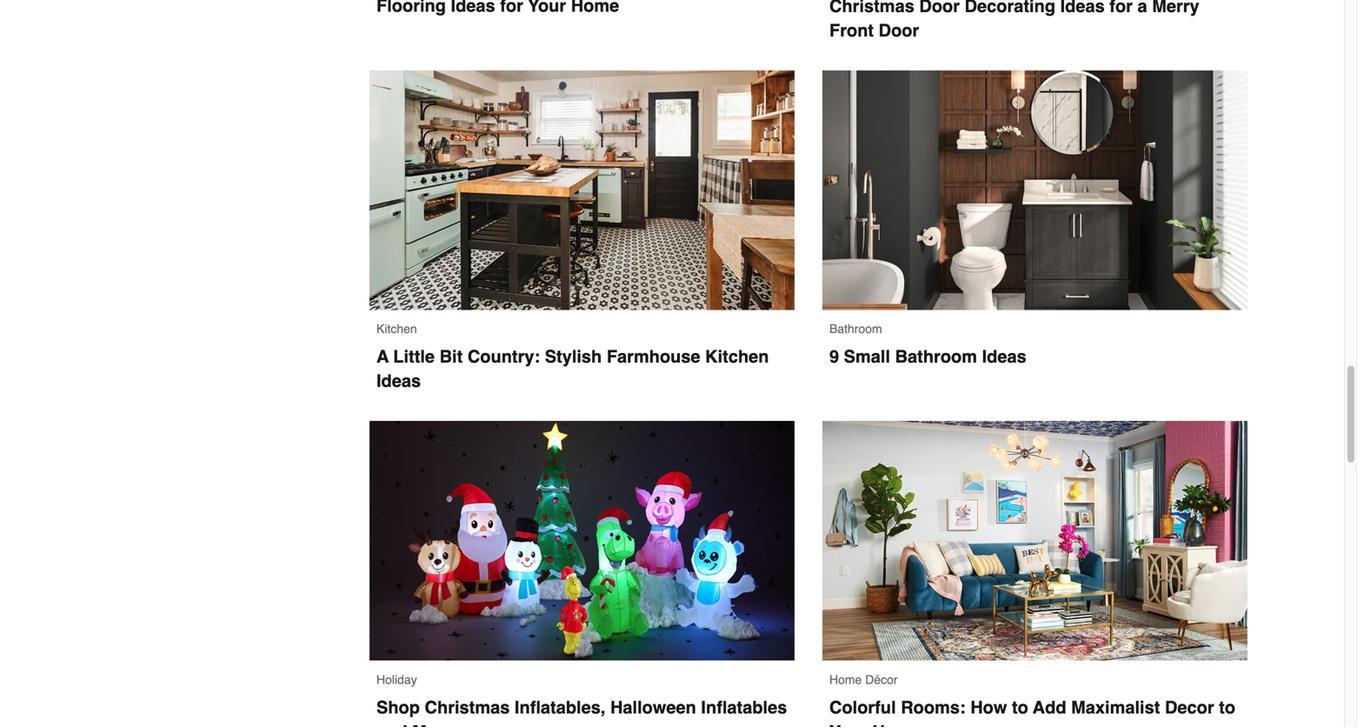Task type: describe. For each thing, give the bounding box(es) containing it.
bit
[[440, 347, 463, 367]]

christmas inside christmas door decorating ideas for a merry front door
[[830, 0, 915, 16]]

kitchen inside a little bit country: stylish farmhouse kitchen ideas
[[705, 347, 769, 367]]

front
[[830, 20, 874, 40]]

add
[[1033, 698, 1067, 718]]

farmhouse
[[607, 347, 701, 367]]

ideas for decorating
[[1061, 0, 1105, 16]]

for
[[1110, 0, 1133, 16]]

9 small bathroom ideas
[[830, 347, 1027, 367]]

ideas inside a little bit country: stylish farmhouse kitchen ideas
[[377, 371, 421, 391]]

living room with patterned roof, pink fireplace, blue couch and layered rugs. image
[[823, 421, 1248, 661]]

0 vertical spatial door
[[920, 0, 960, 16]]

more
[[412, 722, 454, 727]]

rooms:
[[901, 698, 966, 718]]

0 vertical spatial bathroom
[[830, 322, 882, 336]]

your
[[830, 722, 868, 727]]

halloween
[[610, 698, 697, 718]]

christmas door decorating ideas for a merry front door link
[[823, 0, 1248, 42]]

a
[[1138, 0, 1148, 16]]

inflatables
[[701, 698, 787, 718]]

and
[[377, 722, 408, 727]]

decor
[[1165, 698, 1215, 718]]

inflatables,
[[515, 698, 606, 718]]



Task type: locate. For each thing, give the bounding box(es) containing it.
1 horizontal spatial home
[[873, 722, 921, 727]]

maximalist
[[1072, 698, 1161, 718]]

décor
[[866, 673, 898, 687]]

home up colorful
[[830, 673, 862, 687]]

christmas up more
[[425, 698, 510, 718]]

to left the add
[[1012, 698, 1029, 718]]

bathroom right small
[[895, 347, 978, 367]]

a bathroom with wood paneling, a small black vanity, round mirror and white marble flooring. image
[[823, 70, 1248, 310]]

to right decor
[[1219, 698, 1236, 718]]

1 vertical spatial ideas
[[982, 347, 1027, 367]]

1 to from the left
[[1012, 698, 1029, 718]]

1 vertical spatial christmas
[[425, 698, 510, 718]]

1 vertical spatial kitchen
[[705, 347, 769, 367]]

0 vertical spatial home
[[830, 673, 862, 687]]

home décor
[[830, 673, 898, 687]]

christmas inside shop christmas inflatables, halloween inflatables and more
[[425, 698, 510, 718]]

small
[[844, 347, 891, 367]]

home inside colorful rooms: how to add maximalist decor to your home
[[873, 722, 921, 727]]

shop
[[377, 698, 420, 718]]

kitchen
[[377, 322, 417, 336], [705, 347, 769, 367]]

decorating
[[965, 0, 1056, 16]]

9
[[830, 347, 839, 367]]

2 vertical spatial ideas
[[377, 371, 421, 391]]

0 horizontal spatial to
[[1012, 698, 1029, 718]]

1 vertical spatial bathroom
[[895, 347, 978, 367]]

1 horizontal spatial to
[[1219, 698, 1236, 718]]

ideas for bathroom
[[982, 347, 1027, 367]]

kitchen right farmhouse
[[705, 347, 769, 367]]

1 horizontal spatial bathroom
[[895, 347, 978, 367]]

merry
[[1153, 0, 1200, 16]]

a
[[377, 347, 389, 367]]

0 horizontal spatial bathroom
[[830, 322, 882, 336]]

1 horizontal spatial kitchen
[[705, 347, 769, 367]]

0 horizontal spatial home
[[830, 673, 862, 687]]

door right front
[[879, 20, 920, 40]]

christmas up front
[[830, 0, 915, 16]]

0 horizontal spatial christmas
[[425, 698, 510, 718]]

christmas door decorating ideas for a merry front door
[[830, 0, 1205, 40]]

little
[[393, 347, 435, 367]]

a row of christmas-themed inflatables like santa, a snowman and reindeer. image
[[370, 421, 795, 661]]

how
[[971, 698, 1007, 718]]

ideas
[[1061, 0, 1105, 16], [982, 347, 1027, 367], [377, 371, 421, 391]]

0 horizontal spatial ideas
[[377, 371, 421, 391]]

0 vertical spatial kitchen
[[377, 322, 417, 336]]

bathroom
[[830, 322, 882, 336], [895, 347, 978, 367]]

christmas
[[830, 0, 915, 16], [425, 698, 510, 718]]

colorful rooms: how to add maximalist decor to your home
[[830, 698, 1241, 727]]

0 vertical spatial christmas
[[830, 0, 915, 16]]

holiday
[[377, 673, 417, 687]]

1 vertical spatial door
[[879, 20, 920, 40]]

ideas inside christmas door decorating ideas for a merry front door
[[1061, 0, 1105, 16]]

1 vertical spatial home
[[873, 722, 921, 727]]

0 vertical spatial ideas
[[1061, 0, 1105, 16]]

1 horizontal spatial ideas
[[982, 347, 1027, 367]]

a farmhouse-style kitchen makeover featured on the weekender. image
[[370, 70, 795, 310]]

0 horizontal spatial kitchen
[[377, 322, 417, 336]]

home down colorful
[[873, 722, 921, 727]]

bathroom up small
[[830, 322, 882, 336]]

door left decorating
[[920, 0, 960, 16]]

a little bit country: stylish farmhouse kitchen ideas
[[377, 347, 774, 391]]

colorful
[[830, 698, 896, 718]]

shop christmas inflatables, halloween inflatables and more
[[377, 698, 792, 727]]

home
[[830, 673, 862, 687], [873, 722, 921, 727]]

2 horizontal spatial ideas
[[1061, 0, 1105, 16]]

kitchen up a
[[377, 322, 417, 336]]

stylish
[[545, 347, 602, 367]]

2 to from the left
[[1219, 698, 1236, 718]]

door
[[920, 0, 960, 16], [879, 20, 920, 40]]

1 horizontal spatial christmas
[[830, 0, 915, 16]]

to
[[1012, 698, 1029, 718], [1219, 698, 1236, 718]]

country:
[[468, 347, 540, 367]]



Task type: vqa. For each thing, say whether or not it's contained in the screenshot.
arrow right image for shop All Air Purifier...
no



